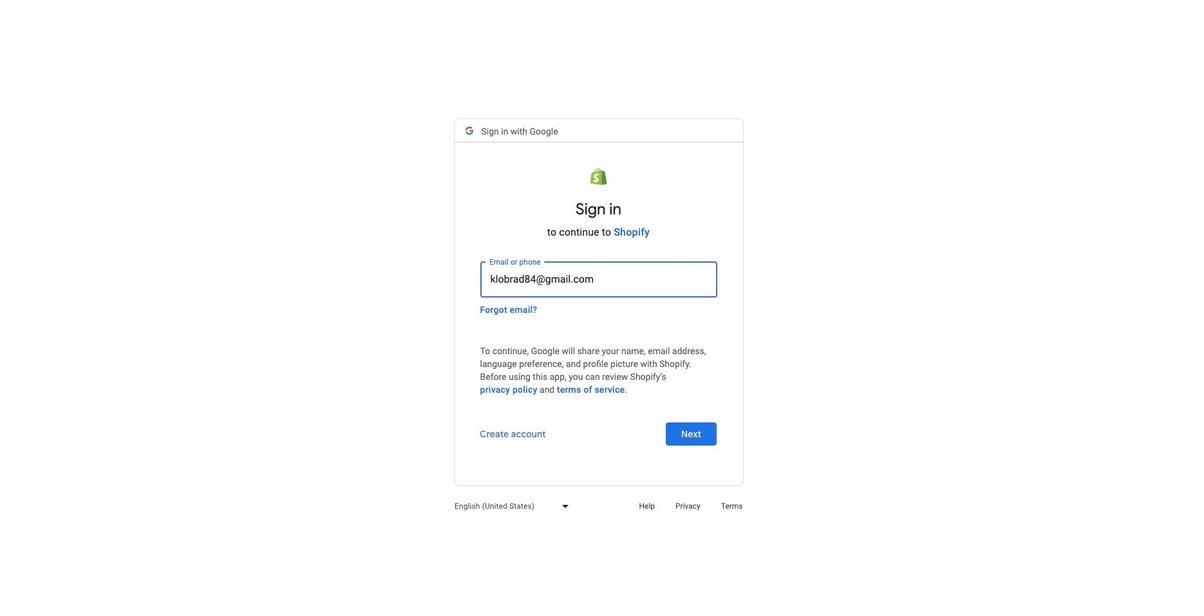 Task type: locate. For each thing, give the bounding box(es) containing it.
None field
[[444, 490, 573, 521]]

Email or phone email field
[[481, 262, 716, 296]]

shopify image
[[587, 165, 610, 189]]



Task type: vqa. For each thing, say whether or not it's contained in the screenshot.
Shopify image
yes



